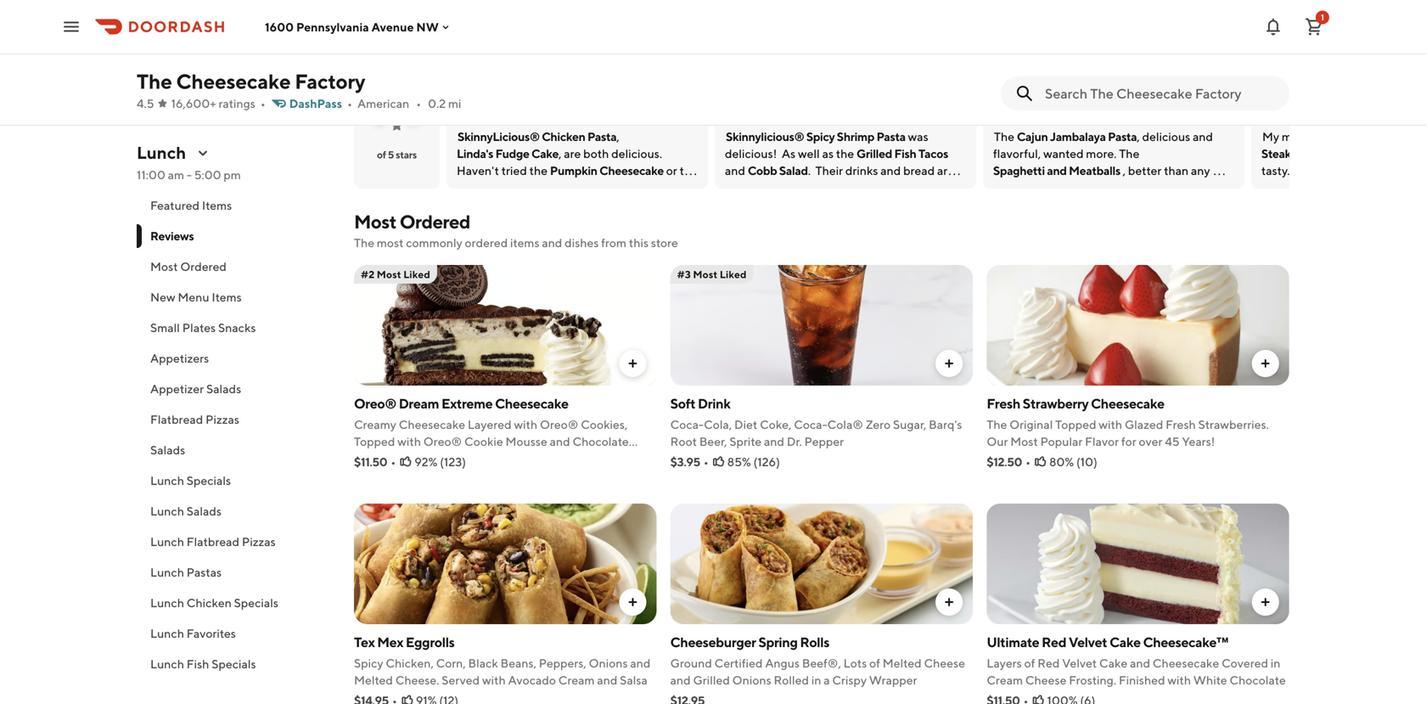 Task type: describe. For each thing, give the bounding box(es) containing it.
and left salsa
[[597, 673, 618, 687]]

next image
[[1270, 26, 1283, 40]]

#2
[[361, 268, 375, 280]]

with up 92% at left bottom
[[398, 434, 421, 448]]

cheeseburger
[[671, 634, 756, 650]]

0 vertical spatial fresh
[[987, 395, 1021, 412]]

most ordered
[[150, 259, 227, 273]]

small
[[150, 321, 180, 335]]

1600 pennsylvania avenue nw
[[265, 20, 439, 34]]

spicy inside tex mex eggrolls spicy chicken, corn, black beans, peppers, onions and melted cheese. served with avocado cream and salsa
[[354, 656, 384, 670]]

for
[[1122, 434, 1137, 448]]

our
[[987, 434, 1009, 448]]

grilled fish tacos button
[[857, 145, 949, 162]]

a
[[1004, 77, 1015, 96]]

mi
[[448, 96, 462, 110]]

cheese inside 'cheeseburger spring rolls ground certified angus beef®, lots of melted cheese and grilled onions rolled in a crispy wrapper'
[[925, 656, 966, 670]]

fudge
[[496, 147, 530, 161]]

(10)
[[1077, 455, 1098, 469]]

in inside 'cheeseburger spring rolls ground certified angus beef®, lots of melted cheese and grilled onions rolled in a crispy wrapper'
[[812, 673, 822, 687]]

• for $11.50 •
[[391, 455, 396, 469]]

onions inside tex mex eggrolls spicy chicken, corn, black beans, peppers, onions and melted cheese. served with avocado cream and salsa
[[589, 656, 628, 670]]

cheesecake inside fresh strawberry cheesecake the original topped with glazed fresh strawberries. our most popular flavor for over 45 years!
[[1092, 395, 1165, 412]]

1 vertical spatial velvet
[[1063, 656, 1098, 670]]

cheesecake inside ultimate red velvet cake cheesecake™ layers of red velvet cake and cheesecake covered in cream cheese frosting. finished with white chocolate
[[1153, 656, 1220, 670]]

1 vertical spatial cake
[[1110, 634, 1141, 650]]

finished
[[1119, 673, 1166, 687]]

sugar,
[[894, 417, 927, 431]]

2 vertical spatial oreo®
[[424, 434, 462, 448]]

cobb
[[748, 164, 778, 178]]

peppers,
[[539, 656, 587, 670]]

am
[[168, 168, 184, 182]]

stars
[[396, 149, 417, 161]]

crispy
[[833, 673, 867, 687]]

linda's fudge cake button
[[457, 145, 559, 162]]

pumpkin
[[550, 164, 598, 178]]

and up salsa
[[631, 656, 651, 670]]

and inside oreo® dream extreme cheesecake creamy cheesecake layered with oreo® cookies, topped with oreo® cookie mousse and chocolate icing
[[550, 434, 570, 448]]

melted inside 'cheeseburger spring rolls ground certified angus beef®, lots of melted cheese and grilled onions rolled in a crispy wrapper'
[[883, 656, 922, 670]]

topped inside oreo® dream extreme cheesecake creamy cheesecake layered with oreo® cookies, topped with oreo® cookie mousse and chocolate icing
[[354, 434, 395, 448]]

coke,
[[760, 417, 792, 431]]

reviews
[[510, 31, 550, 45]]

1
[[1322, 12, 1325, 22]]

1 vertical spatial flatbread
[[187, 535, 240, 549]]

add item to cart image for soft drink
[[943, 357, 957, 370]]

$11.50
[[354, 455, 388, 469]]

onions inside 'cheeseburger spring rolls ground certified angus beef®, lots of melted cheese and grilled onions rolled in a crispy wrapper'
[[733, 673, 772, 687]]

specials for chicken
[[234, 596, 279, 610]]

items inside button
[[202, 198, 232, 212]]

appetizer salads button
[[137, 374, 334, 404]]

over
[[1139, 434, 1163, 448]]

cookies,
[[581, 417, 628, 431]]

grilled inside skinnylicious® spicy shrimp pasta grilled fish tacos cobb salad
[[857, 147, 893, 161]]

layered
[[468, 417, 512, 431]]

dream
[[399, 395, 439, 412]]

ultimate
[[987, 634, 1040, 650]]

pasta for skinnylicious® chicken pasta linda's fudge cake pumpkin cheesecake
[[588, 130, 617, 144]]

avocado
[[508, 673, 556, 687]]

store
[[651, 236, 679, 250]]

black
[[468, 656, 498, 670]]

dashpass
[[289, 96, 342, 110]]

salad
[[780, 164, 808, 178]]

skinnylicious® spicy shrimp pasta grilled fish tacos cobb salad
[[726, 130, 949, 178]]

cheesecake up mousse
[[495, 395, 569, 412]]

fish inside lunch fish specials button
[[187, 657, 209, 671]]

notification bell image
[[1264, 17, 1284, 37]]

beans,
[[501, 656, 537, 670]]

with inside fresh strawberry cheesecake the original topped with glazed fresh strawberries. our most popular flavor for over 45 years!
[[1099, 417, 1123, 431]]

0 vertical spatial oreo®
[[354, 395, 397, 412]]

ultimate red velvet cake cheesecake™ image
[[987, 504, 1290, 624]]

certified
[[715, 656, 763, 670]]

with up mousse
[[514, 417, 538, 431]]

lunch chicken specials button
[[137, 588, 334, 618]]

most inside fresh strawberry cheesecake the original topped with glazed fresh strawberries. our most popular flavor for over 45 years!
[[1011, 434, 1039, 448]]

fish inside skinnylicious® spicy shrimp pasta grilled fish tacos cobb salad
[[895, 147, 917, 161]]

most right #2
[[377, 268, 401, 280]]

original
[[1010, 417, 1054, 431]]

extreme
[[442, 395, 493, 412]]

add item to cart image for fresh strawberry cheesecake
[[1260, 357, 1273, 370]]

of inside ultimate red velvet cake cheesecake™ layers of red velvet cake and cheesecake covered in cream cheese frosting. finished with white chocolate
[[1025, 656, 1036, 670]]

jambalaya
[[1051, 130, 1106, 144]]

corn,
[[436, 656, 466, 670]]

soft drink image
[[671, 265, 974, 386]]

0 vertical spatial red
[[1042, 634, 1067, 650]]

cheeseburger spring rolls image
[[671, 504, 974, 624]]

icing
[[354, 451, 381, 465]]

antoinette b
[[1033, 79, 1110, 95]]

$3.95 •
[[671, 455, 709, 469]]

popular
[[1041, 434, 1083, 448]]

of 5 stars
[[377, 149, 417, 161]]

zero
[[866, 417, 891, 431]]

cheesecake inside skinnylicious® chicken pasta linda's fudge cake pumpkin cheesecake
[[600, 164, 664, 178]]

• for $3.95 •
[[704, 455, 709, 469]]

45
[[1166, 434, 1180, 448]]

the inside fresh strawberry cheesecake the original topped with glazed fresh strawberries. our most popular flavor for over 45 years!
[[987, 417, 1008, 431]]

menu
[[178, 290, 209, 304]]

open menu image
[[61, 17, 82, 37]]

(123)
[[440, 455, 466, 469]]

add item to cart image for tex mex eggrolls
[[627, 595, 640, 609]]

appetizer
[[150, 382, 204, 396]]

grilled inside 'cheeseburger spring rolls ground certified angus beef®, lots of melted cheese and grilled onions rolled in a crispy wrapper'
[[693, 673, 730, 687]]

lots
[[844, 656, 867, 670]]

• inside reviews 16,600+ ratings • 480 public reviews
[[441, 31, 446, 45]]

lunch for lunch
[[137, 143, 186, 163]]

spring
[[759, 634, 798, 650]]

mex
[[377, 634, 403, 650]]

cajun jambalaya pasta
[[1017, 130, 1138, 144]]

2 coca- from the left
[[794, 417, 828, 431]]

specials for fish
[[212, 657, 256, 671]]

plates
[[182, 321, 216, 335]]

steak diane and herb crusted s button
[[1262, 145, 1427, 162]]

lunch flatbread pizzas button
[[137, 527, 334, 557]]

0 horizontal spatial ratings
[[219, 96, 256, 110]]

pm
[[224, 168, 241, 182]]

cheese.
[[396, 673, 440, 687]]

steak diane and herb crusted s
[[1262, 147, 1427, 161]]

$11.50 •
[[354, 455, 396, 469]]

2 vertical spatial cake
[[1100, 656, 1128, 670]]

11:00 am - 5:00 pm
[[137, 168, 241, 182]]

480
[[448, 31, 471, 45]]

linda's
[[457, 147, 494, 161]]

cheeseburger spring rolls ground certified angus beef®, lots of melted cheese and grilled onions rolled in a crispy wrapper
[[671, 634, 966, 687]]

skinnylicious®
[[458, 130, 540, 144]]

and inside most ordered the most commonly ordered items and dishes from this store
[[542, 236, 563, 250]]

cookie
[[465, 434, 503, 448]]

melted inside tex mex eggrolls spicy chicken, corn, black beans, peppers, onions and melted cheese. served with avocado cream and salsa
[[354, 673, 393, 687]]

• for dashpass •
[[347, 96, 352, 110]]

topped inside fresh strawberry cheesecake the original topped with glazed fresh strawberries. our most popular flavor for over 45 years!
[[1056, 417, 1097, 431]]

cajun jambalaya pasta button
[[1017, 128, 1138, 145]]

0 vertical spatial velvet
[[1069, 634, 1108, 650]]

creamy
[[354, 417, 397, 431]]

lunch for lunch specials
[[150, 474, 184, 488]]

salads button
[[137, 435, 334, 465]]

snacks
[[218, 321, 256, 335]]

and inside 'cheeseburger spring rolls ground certified angus beef®, lots of melted cheese and grilled onions rolled in a crispy wrapper'
[[671, 673, 691, 687]]

5
[[388, 149, 394, 161]]

flavor
[[1086, 434, 1120, 448]]

lunch fish specials
[[150, 657, 256, 671]]



Task type: locate. For each thing, give the bounding box(es) containing it.
new
[[150, 290, 175, 304]]

ordered up commonly
[[400, 211, 470, 233]]

with up the flavor
[[1099, 417, 1123, 431]]

1 vertical spatial red
[[1038, 656, 1060, 670]]

cola,
[[704, 417, 732, 431]]

1 vertical spatial chicken
[[187, 596, 232, 610]]

most inside most ordered the most commonly ordered items and dishes from this store
[[354, 211, 397, 233]]

lunch pastas button
[[137, 557, 334, 588]]

flatbread
[[150, 412, 203, 426], [187, 535, 240, 549]]

oreo® up 92% (123)
[[424, 434, 462, 448]]

lunch for lunch fish specials
[[150, 657, 184, 671]]

new menu items button
[[137, 282, 334, 313]]

strawberry
[[1023, 395, 1089, 412]]

lunch down the lunch specials
[[150, 504, 184, 518]]

reviews inside reviews 16,600+ ratings • 480 public reviews
[[354, 6, 423, 28]]

cheesecake down dream
[[399, 417, 466, 431]]

rolls
[[800, 634, 830, 650]]

0 vertical spatial fish
[[895, 147, 917, 161]]

• for american • 0.2 mi
[[416, 96, 421, 110]]

0 horizontal spatial onions
[[589, 656, 628, 670]]

drink
[[698, 395, 731, 412]]

0 horizontal spatial of
[[377, 149, 386, 161]]

glazed
[[1125, 417, 1164, 431]]

1 horizontal spatial pasta
[[877, 130, 906, 144]]

pasta
[[588, 130, 617, 144], [877, 130, 906, 144], [1109, 130, 1138, 144]]

4.5 left 0.2 on the top left of the page
[[385, 96, 410, 116]]

spicy left shrimp
[[807, 130, 835, 144]]

new menu items
[[150, 290, 242, 304]]

the up 16,600+ ratings •
[[137, 69, 172, 93]]

0 horizontal spatial ordered
[[180, 259, 227, 273]]

most down original
[[1011, 434, 1039, 448]]

0 vertical spatial specials
[[187, 474, 231, 488]]

e
[[1273, 77, 1283, 96]]

1 vertical spatial chocolate
[[1230, 673, 1287, 687]]

92% (123)
[[415, 455, 466, 469]]

american
[[358, 96, 410, 110]]

-
[[187, 168, 192, 182]]

pasta up grilled fish tacos button
[[877, 130, 906, 144]]

1600 pennsylvania avenue nw button
[[265, 20, 453, 34]]

1 vertical spatial pizzas
[[242, 535, 276, 549]]

lunch down lunch favorites
[[150, 657, 184, 671]]

85%
[[728, 455, 752, 469]]

lunch specials
[[150, 474, 231, 488]]

beer,
[[700, 434, 728, 448]]

ultimate red velvet cake cheesecake™ layers of red velvet cake and cheesecake covered in cream cheese frosting. finished with white chocolate
[[987, 634, 1287, 687]]

ordered inside button
[[180, 259, 227, 273]]

add item to cart image for oreo® dream extreme cheesecake
[[627, 357, 640, 370]]

2 vertical spatial specials
[[212, 657, 256, 671]]

cheesecake right pumpkin at the left
[[600, 164, 664, 178]]

1 items, open order cart image
[[1305, 17, 1325, 37]]

soft drink coca-cola, diet coke, coca-cola® zero sugar, barq's root beer, sprite and dr. pepper
[[671, 395, 963, 448]]

most ordered the most commonly ordered items and dishes from this store
[[354, 211, 679, 250]]

1 horizontal spatial fresh
[[1166, 417, 1197, 431]]

coca- up root
[[671, 417, 704, 431]]

strawberries.
[[1199, 417, 1270, 431]]

2 horizontal spatial of
[[1025, 656, 1036, 670]]

the up our
[[987, 417, 1008, 431]]

1 horizontal spatial pizzas
[[242, 535, 276, 549]]

steak
[[1262, 147, 1292, 161]]

reviews for reviews 16,600+ ratings • 480 public reviews
[[354, 6, 423, 28]]

flatbread up 'pastas'
[[187, 535, 240, 549]]

1 horizontal spatial onions
[[733, 673, 772, 687]]

served
[[442, 673, 480, 687]]

0 vertical spatial chocolate
[[573, 434, 629, 448]]

0 vertical spatial chicken
[[542, 130, 586, 144]]

1 vertical spatial in
[[812, 673, 822, 687]]

ratings down "the cheesecake factory" at the top left of page
[[219, 96, 256, 110]]

1 vertical spatial 16,600+
[[171, 96, 216, 110]]

lunch salads
[[150, 504, 222, 518]]

0 vertical spatial in
[[1271, 656, 1281, 670]]

salads inside button
[[187, 504, 222, 518]]

cream down layers
[[987, 673, 1024, 687]]

lunch for lunch salads
[[150, 504, 184, 518]]

salads up the lunch specials
[[150, 443, 185, 457]]

cheese
[[925, 656, 966, 670], [1026, 673, 1067, 687]]

1 vertical spatial onions
[[733, 673, 772, 687]]

0 vertical spatial melted
[[883, 656, 922, 670]]

1 horizontal spatial fish
[[895, 147, 917, 161]]

barq's
[[929, 417, 963, 431]]

0 horizontal spatial 16,600+
[[171, 96, 216, 110]]

2 vertical spatial the
[[987, 417, 1008, 431]]

1 liked from the left
[[404, 268, 431, 280]]

flatbread pizzas button
[[137, 404, 334, 435]]

1 vertical spatial ordered
[[180, 259, 227, 273]]

lunch down lunch salads
[[150, 535, 184, 549]]

cheese inside ultimate red velvet cake cheesecake™ layers of red velvet cake and cheesecake covered in cream cheese frosting. finished with white chocolate
[[1026, 673, 1067, 687]]

factory
[[295, 69, 366, 93]]

ordered for most ordered the most commonly ordered items and dishes from this store
[[400, 211, 470, 233]]

1 horizontal spatial 4.5
[[385, 96, 410, 116]]

0 horizontal spatial chocolate
[[573, 434, 629, 448]]

salads for appetizer salads
[[206, 382, 241, 396]]

liked for dream
[[404, 268, 431, 280]]

oreo® dream extreme cheesecake image
[[354, 265, 657, 386]]

chocolate inside ultimate red velvet cake cheesecake™ layers of red velvet cake and cheesecake covered in cream cheese frosting. finished with white chocolate
[[1230, 673, 1287, 687]]

1 horizontal spatial coca-
[[794, 417, 828, 431]]

cream
[[559, 673, 595, 687], [987, 673, 1024, 687]]

1 vertical spatial add item to cart image
[[1260, 595, 1273, 609]]

0 horizontal spatial in
[[812, 673, 822, 687]]

lunch for lunch chicken specials
[[150, 596, 184, 610]]

0 vertical spatial pizzas
[[206, 412, 239, 426]]

lunch favorites
[[150, 626, 236, 640]]

1 vertical spatial topped
[[354, 434, 395, 448]]

pasta inside cajun jambalaya pasta 'button'
[[1109, 130, 1138, 144]]

of right lots
[[870, 656, 881, 670]]

lunch up 11:00
[[137, 143, 186, 163]]

$12.50 •
[[987, 455, 1031, 469]]

with inside ultimate red velvet cake cheesecake™ layers of red velvet cake and cheesecake covered in cream cheese frosting. finished with white chocolate
[[1168, 673, 1192, 687]]

avenue
[[372, 20, 414, 34]]

1 horizontal spatial the
[[354, 236, 375, 250]]

topped up the popular
[[1056, 417, 1097, 431]]

1 vertical spatial oreo®
[[540, 417, 579, 431]]

diet
[[735, 417, 758, 431]]

rolled
[[774, 673, 809, 687]]

1 horizontal spatial in
[[1271, 656, 1281, 670]]

lunch for lunch flatbread pizzas
[[150, 535, 184, 549]]

from
[[602, 236, 627, 250]]

most
[[377, 236, 404, 250]]

0 vertical spatial items
[[202, 198, 232, 212]]

0 vertical spatial grilled
[[857, 147, 893, 161]]

salads down the appetizers button
[[206, 382, 241, 396]]

16,600+ down reviews link at the top left of page
[[354, 31, 399, 45]]

flatbread pizzas
[[150, 412, 239, 426]]

spicy inside skinnylicious® spicy shrimp pasta grilled fish tacos cobb salad
[[807, 130, 835, 144]]

1600
[[265, 20, 294, 34]]

featured items
[[150, 198, 232, 212]]

the cheesecake factory
[[137, 69, 366, 93]]

fresh strawberry cheesecake image
[[987, 265, 1290, 386]]

0 vertical spatial ordered
[[400, 211, 470, 233]]

lunch pastas
[[150, 565, 222, 579]]

the inside most ordered the most commonly ordered items and dishes from this store
[[354, 236, 375, 250]]

cheesecake up glazed
[[1092, 395, 1165, 412]]

chocolate
[[573, 434, 629, 448], [1230, 673, 1287, 687]]

grilled down ground
[[693, 673, 730, 687]]

coca- up "pepper"
[[794, 417, 828, 431]]

2 liked from the left
[[720, 268, 747, 280]]

velvet
[[1069, 634, 1108, 650], [1063, 656, 1098, 670]]

the left most
[[354, 236, 375, 250]]

red
[[1042, 634, 1067, 650], [1038, 656, 1060, 670]]

0 horizontal spatial spicy
[[354, 656, 384, 670]]

cream inside tex mex eggrolls spicy chicken, corn, black beans, peppers, onions and melted cheese. served with avocado cream and salsa
[[559, 673, 595, 687]]

2 cream from the left
[[987, 673, 1024, 687]]

pasta for cajun jambalaya pasta
[[1109, 130, 1138, 144]]

• left 0.2 on the top left of the page
[[416, 96, 421, 110]]

and inside soft drink coca-cola, diet coke, coca-cola® zero sugar, barq's root beer, sprite and dr. pepper
[[764, 434, 785, 448]]

add item to cart image for ultimate red velvet cake cheesecake™
[[1260, 595, 1273, 609]]

$3.95
[[671, 455, 701, 469]]

0 horizontal spatial fresh
[[987, 395, 1021, 412]]

frosting.
[[1070, 673, 1117, 687]]

1 vertical spatial spicy
[[354, 656, 384, 670]]

80%
[[1050, 455, 1075, 469]]

cake inside skinnylicious® chicken pasta linda's fudge cake pumpkin cheesecake
[[532, 147, 559, 161]]

chicken up pumpkin at the left
[[542, 130, 586, 144]]

reviews for reviews
[[150, 229, 194, 243]]

small plates snacks
[[150, 321, 256, 335]]

featured
[[150, 198, 200, 212]]

pasta inside skinnylicious® spicy shrimp pasta grilled fish tacos cobb salad
[[877, 130, 906, 144]]

meatballs
[[1069, 164, 1121, 178]]

chicken for skinnylicious®
[[542, 130, 586, 144]]

1 horizontal spatial cheese
[[1026, 673, 1067, 687]]

chicken up favorites
[[187, 596, 232, 610]]

add item to cart image
[[627, 357, 640, 370], [1260, 595, 1273, 609]]

specials up lunch salads
[[187, 474, 231, 488]]

1 horizontal spatial spicy
[[807, 130, 835, 144]]

1 vertical spatial cheese
[[1026, 673, 1067, 687]]

shrimp
[[837, 130, 875, 144]]

liked right #3
[[720, 268, 747, 280]]

topped down the creamy
[[354, 434, 395, 448]]

0 horizontal spatial 4.5
[[137, 96, 154, 110]]

fish left the tacos
[[895, 147, 917, 161]]

and inside ultimate red velvet cake cheesecake™ layers of red velvet cake and cheesecake covered in cream cheese frosting. finished with white chocolate
[[1131, 656, 1151, 670]]

commonly
[[406, 236, 463, 250]]

1 button
[[1298, 10, 1332, 44]]

add item to cart image up the cookies,
[[627, 357, 640, 370]]

specials down lunch pastas button
[[234, 596, 279, 610]]

fresh up original
[[987, 395, 1021, 412]]

of right layers
[[1025, 656, 1036, 670]]

skinnylicious®
[[726, 130, 805, 144]]

0 vertical spatial topped
[[1056, 417, 1097, 431]]

pizzas down appetizer salads button at bottom left
[[206, 412, 239, 426]]

add item to cart image for cheeseburger spring rolls
[[943, 595, 957, 609]]

1 horizontal spatial grilled
[[857, 147, 893, 161]]

chocolate inside oreo® dream extreme cheesecake creamy cheesecake layered with oreo® cookies, topped with oreo® cookie mousse and chocolate icing
[[573, 434, 629, 448]]

lunch inside button
[[150, 504, 184, 518]]

1 horizontal spatial ordered
[[400, 211, 470, 233]]

1 horizontal spatial melted
[[883, 656, 922, 670]]

of left '5'
[[377, 149, 386, 161]]

crusted
[[1377, 147, 1420, 161]]

1 vertical spatial fish
[[187, 657, 209, 671]]

1 vertical spatial reviews
[[150, 229, 194, 243]]

salads up lunch flatbread pizzas
[[187, 504, 222, 518]]

1 vertical spatial ratings
[[219, 96, 256, 110]]

1 horizontal spatial ratings
[[402, 31, 439, 45]]

1 vertical spatial items
[[212, 290, 242, 304]]

1 cream from the left
[[559, 673, 595, 687]]

• right $12.50
[[1026, 455, 1031, 469]]

1 horizontal spatial add item to cart image
[[1260, 595, 1273, 609]]

liked for drink
[[720, 268, 747, 280]]

chicken for lunch
[[187, 596, 232, 610]]

85% (126)
[[728, 455, 781, 469]]

specials down lunch favorites button
[[212, 657, 256, 671]]

2 horizontal spatial oreo®
[[540, 417, 579, 431]]

ordered for most ordered
[[180, 259, 227, 273]]

most
[[354, 211, 397, 233], [150, 259, 178, 273], [377, 268, 401, 280], [693, 268, 718, 280], [1011, 434, 1039, 448]]

most up most
[[354, 211, 397, 233]]

0 horizontal spatial melted
[[354, 673, 393, 687]]

92%
[[415, 455, 438, 469]]

and right mousse
[[550, 434, 570, 448]]

0 vertical spatial ratings
[[402, 31, 439, 45]]

this
[[629, 236, 649, 250]]

Item Search search field
[[1046, 84, 1277, 103]]

most inside button
[[150, 259, 178, 273]]

pasta up pumpkin cheesecake button
[[588, 130, 617, 144]]

in
[[1271, 656, 1281, 670], [812, 673, 822, 687]]

pizzas inside lunch flatbread pizzas button
[[242, 535, 276, 549]]

lunch for lunch pastas
[[150, 565, 184, 579]]

cheesecake
[[176, 69, 291, 93], [600, 164, 664, 178], [495, 395, 569, 412], [1092, 395, 1165, 412], [399, 417, 466, 431], [1153, 656, 1220, 670]]

cobb salad button
[[748, 162, 808, 179]]

oreo® up the creamy
[[354, 395, 397, 412]]

tex mex eggrolls image
[[354, 504, 657, 624]]

with left white
[[1168, 673, 1192, 687]]

1 horizontal spatial topped
[[1056, 417, 1097, 431]]

• right $11.50
[[391, 455, 396, 469]]

specials
[[187, 474, 231, 488], [234, 596, 279, 610], [212, 657, 256, 671]]

and up finished
[[1131, 656, 1151, 670]]

pizzas down "lunch salads" button
[[242, 535, 276, 549]]

items inside 'button'
[[212, 290, 242, 304]]

featured items button
[[137, 190, 334, 221]]

ordered up new menu items
[[180, 259, 227, 273]]

add item to cart image up 'covered'
[[1260, 595, 1273, 609]]

1 pasta from the left
[[588, 130, 617, 144]]

melted up wrapper
[[883, 656, 922, 670]]

0 horizontal spatial coca-
[[671, 417, 704, 431]]

lunch down lunch pastas
[[150, 596, 184, 610]]

in inside ultimate red velvet cake cheesecake™ layers of red velvet cake and cheesecake covered in cream cheese frosting. finished with white chocolate
[[1271, 656, 1281, 670]]

american • 0.2 mi
[[358, 96, 462, 110]]

red right 'ultimate'
[[1042, 634, 1067, 650]]

melted down tex
[[354, 673, 393, 687]]

add item to cart image
[[943, 357, 957, 370], [1260, 357, 1273, 370], [627, 595, 640, 609], [943, 595, 957, 609]]

with inside tex mex eggrolls spicy chicken, corn, black beans, peppers, onions and melted cheese. served with avocado cream and salsa
[[482, 673, 506, 687]]

0 horizontal spatial pizzas
[[206, 412, 239, 426]]

1 horizontal spatial cream
[[987, 673, 1024, 687]]

• for $12.50 •
[[1026, 455, 1031, 469]]

0 horizontal spatial grilled
[[693, 673, 730, 687]]

and left meatballs
[[1048, 164, 1067, 178]]

lunch for lunch favorites
[[150, 626, 184, 640]]

salads for lunch salads
[[187, 504, 222, 518]]

chocolate down 'covered'
[[1230, 673, 1287, 687]]

and left herb
[[1327, 147, 1347, 161]]

oreo® up mousse
[[540, 417, 579, 431]]

16,600+
[[354, 31, 399, 45], [171, 96, 216, 110]]

0 vertical spatial the
[[137, 69, 172, 93]]

pizzas
[[206, 412, 239, 426], [242, 535, 276, 549]]

spicy down tex
[[354, 656, 384, 670]]

1 horizontal spatial reviews
[[354, 6, 423, 28]]

1 vertical spatial salads
[[150, 443, 185, 457]]

ratings inside reviews 16,600+ ratings • 480 public reviews
[[402, 31, 439, 45]]

1 horizontal spatial liked
[[720, 268, 747, 280]]

cream inside ultimate red velvet cake cheesecake™ layers of red velvet cake and cheesecake covered in cream cheese frosting. finished with white chocolate
[[987, 673, 1024, 687]]

salsa
[[620, 673, 648, 687]]

16,600+ inside reviews 16,600+ ratings • 480 public reviews
[[354, 31, 399, 45]]

items down 5:00
[[202, 198, 232, 212]]

onions down certified
[[733, 673, 772, 687]]

menus image
[[196, 146, 210, 160]]

ordered inside most ordered the most commonly ordered items and dishes from this store
[[400, 211, 470, 233]]

1 vertical spatial the
[[354, 236, 375, 250]]

pizzas inside flatbread pizzas button
[[206, 412, 239, 426]]

reviews link
[[354, 6, 423, 28]]

and down ground
[[671, 673, 691, 687]]

4.5 up 11:00
[[137, 96, 154, 110]]

1 horizontal spatial of
[[870, 656, 881, 670]]

1 horizontal spatial chocolate
[[1230, 673, 1287, 687]]

red down 'ultimate'
[[1038, 656, 1060, 670]]

3 pasta from the left
[[1109, 130, 1138, 144]]

#3
[[678, 268, 691, 280]]

liked down commonly
[[404, 268, 431, 280]]

• right $3.95
[[704, 455, 709, 469]]

1 coca- from the left
[[671, 417, 704, 431]]

cheesecake down the cheesecake™ on the right
[[1153, 656, 1220, 670]]

cheese left layers
[[925, 656, 966, 670]]

1 vertical spatial fresh
[[1166, 417, 1197, 431]]

pasta up meatballs
[[1109, 130, 1138, 144]]

0 horizontal spatial pasta
[[588, 130, 617, 144]]

chicken inside button
[[187, 596, 232, 610]]

cream down peppers,
[[559, 673, 595, 687]]

0 horizontal spatial cheese
[[925, 656, 966, 670]]

0 vertical spatial cake
[[532, 147, 559, 161]]

0 horizontal spatial liked
[[404, 268, 431, 280]]

0 vertical spatial reviews
[[354, 6, 423, 28]]

grilled
[[857, 147, 893, 161], [693, 673, 730, 687]]

• down "the cheesecake factory" at the top left of page
[[261, 96, 266, 110]]

chicken inside skinnylicious® chicken pasta linda's fudge cake pumpkin cheesecake
[[542, 130, 586, 144]]

items
[[202, 198, 232, 212], [212, 290, 242, 304]]

fish down lunch favorites
[[187, 657, 209, 671]]

2 horizontal spatial pasta
[[1109, 130, 1138, 144]]

ratings down reviews link at the top left of page
[[402, 31, 439, 45]]

tacos
[[919, 147, 949, 161]]

of inside 'cheeseburger spring rolls ground certified angus beef®, lots of melted cheese and grilled onions rolled in a crispy wrapper'
[[870, 656, 881, 670]]

0 horizontal spatial the
[[137, 69, 172, 93]]

1 vertical spatial specials
[[234, 596, 279, 610]]

cheesecake up 16,600+ ratings •
[[176, 69, 291, 93]]

fresh strawberry cheesecake the original topped with glazed fresh strawberries. our most popular flavor for over 45 years!
[[987, 395, 1270, 448]]

1 horizontal spatial 16,600+
[[354, 31, 399, 45]]

16,600+ up menus image
[[171, 96, 216, 110]]

cheese left "frosting."
[[1026, 673, 1067, 687]]

cake down skinnylicious® chicken pasta button
[[532, 147, 559, 161]]

most up new
[[150, 259, 178, 273]]

lunch left favorites
[[150, 626, 184, 640]]

0 vertical spatial salads
[[206, 382, 241, 396]]

0 vertical spatial cheese
[[925, 656, 966, 670]]

lunch favorites button
[[137, 618, 334, 649]]

1 vertical spatial melted
[[354, 673, 393, 687]]

with down black
[[482, 673, 506, 687]]

0 horizontal spatial fish
[[187, 657, 209, 671]]

onions up salsa
[[589, 656, 628, 670]]

pennsylvania
[[296, 20, 369, 34]]

pasta inside skinnylicious® chicken pasta linda's fudge cake pumpkin cheesecake
[[588, 130, 617, 144]]

lunch left 'pastas'
[[150, 565, 184, 579]]

cake up finished
[[1110, 634, 1141, 650]]

16,600+ ratings •
[[171, 96, 266, 110]]

0 vertical spatial add item to cart image
[[627, 357, 640, 370]]

most right #3
[[693, 268, 718, 280]]

0 vertical spatial spicy
[[807, 130, 835, 144]]

lunch up lunch salads
[[150, 474, 184, 488]]

grilled down shrimp
[[857, 147, 893, 161]]

cake up "frosting."
[[1100, 656, 1128, 670]]

0 vertical spatial 16,600+
[[354, 31, 399, 45]]

1 vertical spatial grilled
[[693, 673, 730, 687]]

2 horizontal spatial the
[[987, 417, 1008, 431]]

• down factory
[[347, 96, 352, 110]]

0 vertical spatial flatbread
[[150, 412, 203, 426]]

and right items
[[542, 236, 563, 250]]

in left "a"
[[812, 673, 822, 687]]

2 pasta from the left
[[877, 130, 906, 144]]



Task type: vqa. For each thing, say whether or not it's contained in the screenshot.
#2
yes



